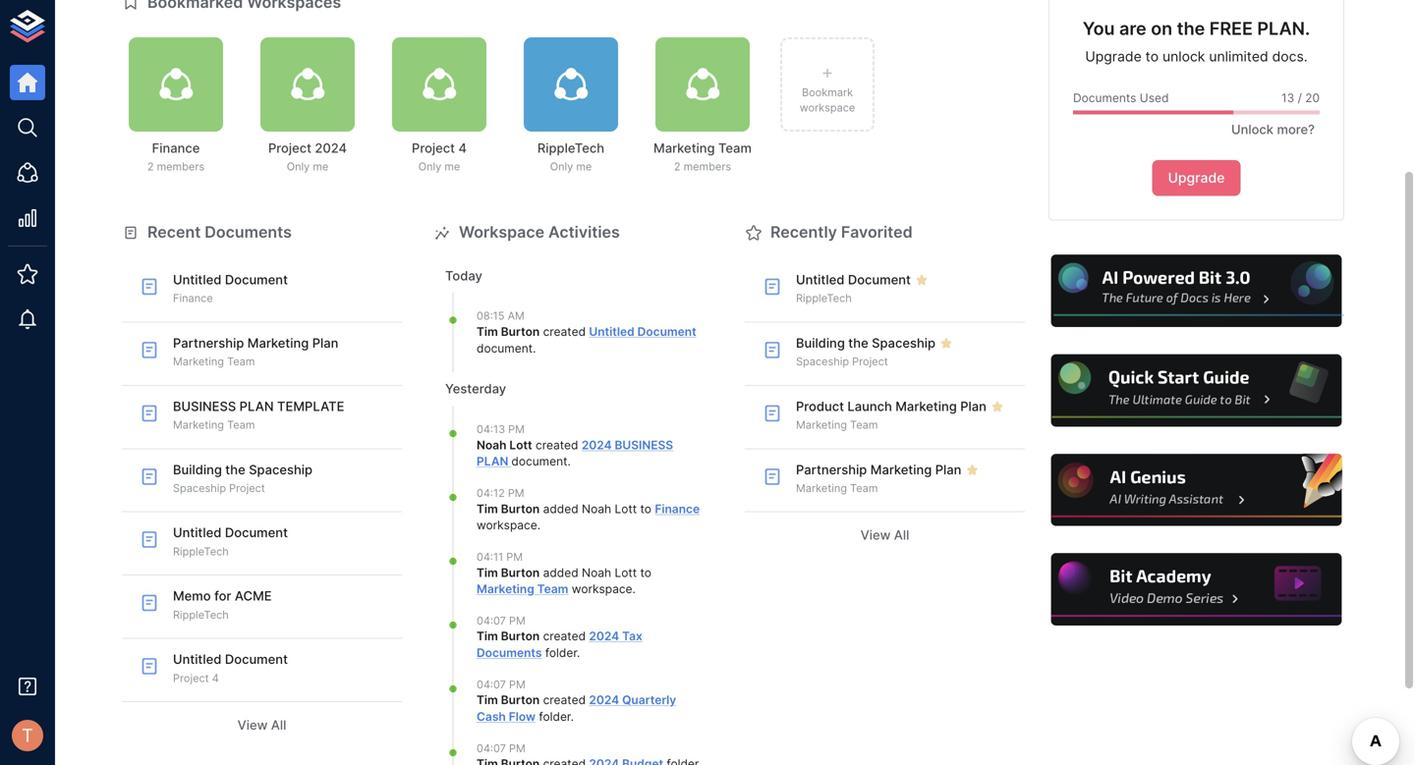 Task type: describe. For each thing, give the bounding box(es) containing it.
04:07 for 2024 tax documents
[[477, 615, 506, 628]]

building the spaceship spaceship project
[[173, 462, 313, 495]]

1 help image from the top
[[1049, 252, 1345, 330]]

members inside finance 2 members
[[157, 160, 205, 173]]

unlock
[[1232, 122, 1274, 137]]

to for 04:12
[[641, 502, 652, 516]]

. inside 04:11 pm tim burton added noah lott to marketing team workspace .
[[633, 583, 636, 597]]

added for .
[[543, 502, 579, 516]]

finance inside 04:12 pm tim burton added noah lott to finance workspace .
[[655, 502, 700, 516]]

2 horizontal spatial documents
[[1074, 91, 1137, 105]]

1 vertical spatial plan
[[961, 399, 987, 414]]

burton for marketing
[[501, 566, 540, 580]]

finance link
[[655, 502, 700, 516]]

burton for finance
[[501, 502, 540, 516]]

document inside 08:15 am tim burton created untitled document document .
[[477, 342, 533, 356]]

04:12
[[477, 487, 505, 500]]

tim for .
[[477, 325, 498, 339]]

unlock
[[1163, 48, 1206, 65]]

marketing team link
[[477, 583, 569, 597]]

for
[[214, 589, 231, 604]]

0 horizontal spatial documents
[[205, 223, 292, 242]]

0 vertical spatial view
[[861, 528, 891, 543]]

1 vertical spatial view all
[[238, 718, 286, 734]]

rippletech down untitled document
[[796, 292, 852, 305]]

untitled document project 4
[[173, 652, 288, 685]]

20
[[1306, 91, 1320, 105]]

rippletech up activities
[[538, 141, 605, 156]]

3 04:07 pm from the top
[[477, 743, 526, 755]]

am
[[508, 310, 525, 323]]

pm inside 04:11 pm tim burton added noah lott to marketing team workspace .
[[507, 551, 523, 564]]

1 vertical spatial document
[[512, 455, 568, 469]]

lott for .
[[615, 502, 637, 516]]

created for tax
[[543, 630, 586, 644]]

to for you
[[1146, 48, 1159, 65]]

project inside building the spaceship spaceship project
[[229, 482, 265, 495]]

team inside partnership marketing plan marketing team
[[227, 356, 255, 368]]

04:11
[[477, 551, 504, 564]]

folder . for cash
[[536, 710, 574, 725]]

document for untitled document rippletech
[[225, 526, 288, 541]]

5 burton from the top
[[501, 694, 540, 708]]

upgrade button
[[1153, 160, 1241, 196]]

launch
[[848, 399, 893, 414]]

pm down flow
[[509, 743, 526, 755]]

plan inside 2024 business plan
[[477, 455, 509, 469]]

pm down marketing team link
[[509, 615, 526, 628]]

used
[[1140, 91, 1169, 105]]

free
[[1210, 18, 1253, 39]]

marketing inside marketing team 2 members
[[654, 141, 715, 156]]

created for quarterly
[[543, 694, 586, 708]]

folder for cash
[[539, 710, 571, 725]]

document for untitled document
[[848, 272, 911, 288]]

2024 for 2024 tax documents
[[589, 630, 620, 644]]

rippletech only me
[[538, 141, 605, 173]]

unlimited
[[1210, 48, 1269, 65]]

to for 04:11
[[641, 566, 652, 580]]

04:12 pm tim burton added noah lott to finance workspace .
[[477, 487, 700, 533]]

on
[[1152, 18, 1173, 39]]

building for building the spaceship
[[796, 336, 845, 351]]

bookmark
[[802, 86, 853, 99]]

burton for .
[[501, 325, 540, 339]]

memo
[[173, 589, 211, 604]]

only for 4
[[419, 160, 442, 173]]

you
[[1083, 18, 1115, 39]]

are
[[1120, 18, 1147, 39]]

partnership for partnership marketing plan marketing team
[[173, 336, 244, 351]]

spaceship up spaceship project
[[872, 336, 936, 351]]

today
[[445, 268, 483, 284]]

partnership for partnership marketing plan
[[796, 462, 867, 478]]

0 horizontal spatial all
[[271, 718, 286, 734]]

workspace activities
[[459, 223, 620, 242]]

me for 2024
[[313, 160, 329, 173]]

3 help image from the top
[[1049, 452, 1345, 530]]

0 horizontal spatial view all button
[[122, 711, 402, 741]]

acme
[[235, 589, 272, 604]]

pm up the noah lott created
[[508, 423, 525, 436]]

quarterly
[[622, 694, 677, 708]]

docs.
[[1273, 48, 1308, 65]]

4 inside project 4 only me
[[459, 141, 467, 156]]

2024 business plan
[[477, 438, 674, 469]]

untitled for untitled document finance
[[173, 272, 222, 288]]

pm inside 04:12 pm tim burton added noah lott to finance workspace .
[[508, 487, 525, 500]]

workspace inside button
[[800, 101, 856, 114]]

rippletech inside memo for acme rippletech
[[173, 609, 229, 622]]

13 / 20
[[1282, 91, 1320, 105]]

plan inside business plan template marketing team
[[240, 399, 274, 414]]

04:13 pm
[[477, 423, 525, 436]]

2024 for 2024 quarterly cash flow
[[589, 694, 620, 708]]

finance inside finance 2 members
[[152, 141, 200, 156]]

created inside 08:15 am tim burton created untitled document document .
[[543, 325, 586, 339]]

team inside business plan template marketing team
[[227, 419, 255, 432]]

more?
[[1278, 122, 1316, 137]]

partnership marketing plan marketing team
[[173, 336, 339, 368]]

upgrade inside you are on the free plan. upgrade to unlock unlimited docs.
[[1086, 48, 1142, 65]]

upgrade inside upgrade 'button'
[[1169, 170, 1225, 187]]

bookmark workspace button
[[781, 37, 875, 132]]

flow
[[509, 710, 536, 725]]

04:07 pm for 2024 quarterly cash flow
[[477, 679, 526, 692]]

untitled document link
[[589, 325, 697, 339]]

documents used
[[1074, 91, 1169, 105]]

tim burton created for documents
[[477, 630, 589, 644]]

favorited
[[841, 223, 913, 242]]

product
[[796, 399, 845, 414]]

0 vertical spatial view all
[[861, 528, 910, 543]]

08:15 am tim burton created untitled document document .
[[477, 310, 697, 356]]

2024 quarterly cash flow link
[[477, 694, 677, 725]]

04:07 pm for 2024 tax documents
[[477, 615, 526, 628]]

0 vertical spatial view all button
[[745, 521, 1025, 551]]

marketing team 2 members
[[654, 141, 752, 173]]

project 2024 only me
[[268, 141, 347, 173]]

document .
[[512, 455, 571, 469]]

folder for documents
[[546, 646, 577, 661]]

2024 for 2024 business plan
[[582, 438, 612, 453]]

2 inside finance 2 members
[[147, 160, 154, 173]]

project inside project 4 only me
[[412, 141, 455, 156]]

04:11 pm tim burton added noah lott to marketing team workspace .
[[477, 551, 652, 597]]

building the spaceship
[[796, 336, 936, 351]]

marketing inside business plan template marketing team
[[173, 419, 224, 432]]

noah lott created
[[477, 438, 582, 453]]

workspace inside 04:11 pm tim burton added noah lott to marketing team workspace .
[[572, 583, 633, 597]]

4 tim from the top
[[477, 630, 498, 644]]

added for workspace
[[543, 566, 579, 580]]

2024 quarterly cash flow
[[477, 694, 677, 725]]



Task type: vqa. For each thing, say whether or not it's contained in the screenshot.


Task type: locate. For each thing, give the bounding box(es) containing it.
project 4 only me
[[412, 141, 467, 173]]

0 horizontal spatial workspace
[[477, 519, 538, 533]]

view all button down partnership marketing plan
[[745, 521, 1025, 551]]

the
[[1177, 18, 1206, 39], [849, 336, 869, 351], [225, 462, 246, 478]]

tim burton created
[[477, 630, 589, 644], [477, 694, 589, 708]]

1 horizontal spatial upgrade
[[1169, 170, 1225, 187]]

untitled inside untitled document rippletech
[[173, 526, 222, 541]]

0 vertical spatial the
[[1177, 18, 1206, 39]]

to inside you are on the free plan. upgrade to unlock unlimited docs.
[[1146, 48, 1159, 65]]

plan inside partnership marketing plan marketing team
[[312, 336, 339, 351]]

workspace up 04:11
[[477, 519, 538, 533]]

/
[[1298, 91, 1303, 105]]

created up document .
[[536, 438, 579, 453]]

0 vertical spatial 4
[[459, 141, 467, 156]]

tim up cash
[[477, 694, 498, 708]]

all down partnership marketing plan
[[894, 528, 910, 543]]

t button
[[6, 715, 49, 758]]

plan for partnership marketing plan
[[936, 462, 962, 478]]

1 horizontal spatial all
[[894, 528, 910, 543]]

2 vertical spatial 04:07
[[477, 743, 506, 755]]

2024 tax documents link
[[477, 630, 643, 661]]

rippletech inside untitled document rippletech
[[173, 546, 229, 558]]

0 horizontal spatial view all
[[238, 718, 286, 734]]

members inside marketing team 2 members
[[684, 160, 732, 173]]

building for building the spaceship spaceship project
[[173, 462, 222, 478]]

the inside you are on the free plan. upgrade to unlock unlimited docs.
[[1177, 18, 1206, 39]]

marketing
[[654, 141, 715, 156], [248, 336, 309, 351], [173, 356, 224, 368], [896, 399, 957, 414], [173, 419, 224, 432], [796, 419, 847, 432], [871, 462, 932, 478], [796, 482, 847, 495], [477, 583, 535, 597]]

unlock more? button
[[1221, 115, 1320, 145]]

2 vertical spatial documents
[[477, 646, 542, 661]]

2 horizontal spatial the
[[1177, 18, 1206, 39]]

1 horizontal spatial partnership
[[796, 462, 867, 478]]

1 2 from the left
[[147, 160, 154, 173]]

the inside building the spaceship spaceship project
[[225, 462, 246, 478]]

untitled document
[[796, 272, 911, 288]]

folder . for documents
[[542, 646, 580, 661]]

1 marketing team from the top
[[796, 419, 878, 432]]

0 vertical spatial documents
[[1074, 91, 1137, 105]]

2024
[[315, 141, 347, 156], [582, 438, 612, 453], [589, 630, 620, 644], [589, 694, 620, 708]]

1 vertical spatial upgrade
[[1169, 170, 1225, 187]]

0 horizontal spatial only
[[287, 160, 310, 173]]

2 vertical spatial noah
[[582, 566, 612, 580]]

noah down 04:13
[[477, 438, 507, 453]]

unlock more?
[[1232, 122, 1316, 137]]

4 down memo for acme rippletech
[[212, 672, 219, 685]]

04:07 pm down cash
[[477, 743, 526, 755]]

0 vertical spatial 04:07 pm
[[477, 615, 526, 628]]

building
[[796, 336, 845, 351], [173, 462, 222, 478]]

0 vertical spatial upgrade
[[1086, 48, 1142, 65]]

me
[[313, 160, 329, 173], [445, 160, 460, 173], [576, 160, 592, 173]]

noah
[[477, 438, 507, 453], [582, 502, 612, 516], [582, 566, 612, 580]]

0 vertical spatial noah
[[477, 438, 507, 453]]

04:07 for 2024 quarterly cash flow
[[477, 679, 506, 692]]

only inside the project 2024 only me
[[287, 160, 310, 173]]

1 vertical spatial 4
[[212, 672, 219, 685]]

documents inside 2024 tax documents
[[477, 646, 542, 661]]

04:07 pm down marketing team link
[[477, 615, 526, 628]]

untitled inside untitled document finance
[[173, 272, 222, 288]]

1 vertical spatial lott
[[615, 502, 637, 516]]

2024 inside 2024 tax documents
[[589, 630, 620, 644]]

folder
[[546, 646, 577, 661], [539, 710, 571, 725]]

burton inside 04:11 pm tim burton added noah lott to marketing team workspace .
[[501, 566, 540, 580]]

partnership down product
[[796, 462, 867, 478]]

me for 4
[[445, 160, 460, 173]]

business inside 2024 business plan
[[615, 438, 674, 453]]

2 vertical spatial the
[[225, 462, 246, 478]]

noah for workspace
[[582, 502, 612, 516]]

04:13
[[477, 423, 505, 436]]

1 vertical spatial tim burton created
[[477, 694, 589, 708]]

. inside 08:15 am tim burton created untitled document document .
[[533, 342, 536, 356]]

burton
[[501, 325, 540, 339], [501, 502, 540, 516], [501, 566, 540, 580], [501, 630, 540, 644], [501, 694, 540, 708]]

created down 2024 tax documents link
[[543, 694, 586, 708]]

project
[[268, 141, 312, 156], [412, 141, 455, 156], [853, 356, 889, 368], [229, 482, 265, 495], [173, 672, 209, 685]]

1 tim from the top
[[477, 325, 498, 339]]

.
[[533, 342, 536, 356], [568, 455, 571, 469], [538, 519, 541, 533], [633, 583, 636, 597], [577, 646, 580, 661], [571, 710, 574, 725]]

recently favorited
[[771, 223, 913, 242]]

2 vertical spatial to
[[641, 566, 652, 580]]

tim down the 08:15
[[477, 325, 498, 339]]

1 vertical spatial folder
[[539, 710, 571, 725]]

tim down 04:11
[[477, 566, 498, 580]]

1 horizontal spatial building
[[796, 336, 845, 351]]

marketing team for product
[[796, 419, 878, 432]]

lott for workspace
[[615, 566, 637, 580]]

0 vertical spatial all
[[894, 528, 910, 543]]

0 vertical spatial tim burton created
[[477, 630, 589, 644]]

13
[[1282, 91, 1295, 105]]

4 help image from the top
[[1049, 551, 1345, 629]]

3 only from the left
[[550, 160, 573, 173]]

recent documents
[[147, 223, 292, 242]]

documents left used
[[1074, 91, 1137, 105]]

untitled document finance
[[173, 272, 288, 305]]

burton down marketing team link
[[501, 630, 540, 644]]

created down 04:11 pm tim burton added noah lott to marketing team workspace .
[[543, 630, 586, 644]]

1 members from the left
[[157, 160, 205, 173]]

view down partnership marketing plan
[[861, 528, 891, 543]]

rippletech down memo
[[173, 609, 229, 622]]

2 help image from the top
[[1049, 352, 1345, 430]]

plan for partnership marketing plan marketing team
[[312, 336, 339, 351]]

2 04:07 from the top
[[477, 679, 506, 692]]

tim inside 08:15 am tim burton created untitled document document .
[[477, 325, 498, 339]]

0 horizontal spatial me
[[313, 160, 329, 173]]

5 tim from the top
[[477, 694, 498, 708]]

04:07 down cash
[[477, 743, 506, 755]]

04:07 down marketing team link
[[477, 615, 506, 628]]

0 horizontal spatial 4
[[212, 672, 219, 685]]

tim down marketing team link
[[477, 630, 498, 644]]

folder right flow
[[539, 710, 571, 725]]

yesterday
[[445, 382, 506, 397]]

1 horizontal spatial documents
[[477, 646, 542, 661]]

to inside 04:12 pm tim burton added noah lott to finance workspace .
[[641, 502, 652, 516]]

untitled for untitled document
[[796, 272, 845, 288]]

spaceship project
[[796, 356, 889, 368]]

added down document .
[[543, 502, 579, 516]]

2 2 from the left
[[674, 160, 681, 173]]

1 vertical spatial plan
[[477, 455, 509, 469]]

04:07
[[477, 615, 506, 628], [477, 679, 506, 692], [477, 743, 506, 755]]

1 horizontal spatial view
[[861, 528, 891, 543]]

1 04:07 from the top
[[477, 615, 506, 628]]

document for untitled document project 4
[[225, 652, 288, 668]]

1 vertical spatial building
[[173, 462, 222, 478]]

0 vertical spatial finance
[[152, 141, 200, 156]]

the up unlock
[[1177, 18, 1206, 39]]

business up finance link
[[615, 438, 674, 453]]

2 horizontal spatial only
[[550, 160, 573, 173]]

only inside project 4 only me
[[419, 160, 442, 173]]

workspace
[[800, 101, 856, 114], [477, 519, 538, 533], [572, 583, 633, 597]]

pm
[[508, 423, 525, 436], [508, 487, 525, 500], [507, 551, 523, 564], [509, 615, 526, 628], [509, 679, 526, 692], [509, 743, 526, 755]]

2024 inside 2024 business plan
[[582, 438, 612, 453]]

tim burton created up flow
[[477, 694, 589, 708]]

workspace
[[459, 223, 545, 242]]

me inside the project 2024 only me
[[313, 160, 329, 173]]

1 horizontal spatial only
[[419, 160, 442, 173]]

created left untitled document link
[[543, 325, 586, 339]]

lott down 04:13 pm
[[510, 438, 533, 453]]

1 only from the left
[[287, 160, 310, 173]]

2 inside marketing team 2 members
[[674, 160, 681, 173]]

workspace up tax
[[572, 583, 633, 597]]

2024 tax documents
[[477, 630, 643, 661]]

noah inside 04:12 pm tim burton added noah lott to finance workspace .
[[582, 502, 612, 516]]

document inside untitled document rippletech
[[225, 526, 288, 541]]

plan
[[312, 336, 339, 351], [961, 399, 987, 414], [936, 462, 962, 478]]

upgrade down you in the top of the page
[[1086, 48, 1142, 65]]

added
[[543, 502, 579, 516], [543, 566, 579, 580]]

1 burton from the top
[[501, 325, 540, 339]]

workspace down bookmark
[[800, 101, 856, 114]]

1 horizontal spatial business
[[615, 438, 674, 453]]

04:07 up cash
[[477, 679, 506, 692]]

0 horizontal spatial business
[[173, 399, 236, 414]]

workspace inside 04:12 pm tim burton added noah lott to finance workspace .
[[477, 519, 538, 533]]

0 vertical spatial workspace
[[800, 101, 856, 114]]

0 horizontal spatial partnership
[[173, 336, 244, 351]]

0 vertical spatial added
[[543, 502, 579, 516]]

0 horizontal spatial the
[[225, 462, 246, 478]]

team
[[719, 141, 752, 156], [227, 356, 255, 368], [227, 419, 255, 432], [851, 419, 878, 432], [851, 482, 878, 495], [537, 583, 569, 597]]

2024 inside "2024 quarterly cash flow"
[[589, 694, 620, 708]]

project inside the project 2024 only me
[[268, 141, 312, 156]]

document down am on the left of the page
[[477, 342, 533, 356]]

spaceship down business plan template marketing team
[[249, 462, 313, 478]]

business inside business plan template marketing team
[[173, 399, 236, 414]]

cash
[[477, 710, 506, 725]]

document down the noah lott created
[[512, 455, 568, 469]]

team inside marketing team 2 members
[[719, 141, 752, 156]]

1 added from the top
[[543, 502, 579, 516]]

04:07 pm
[[477, 615, 526, 628], [477, 679, 526, 692], [477, 743, 526, 755]]

the for building the spaceship
[[849, 336, 869, 351]]

0 horizontal spatial plan
[[240, 399, 274, 414]]

0 vertical spatial to
[[1146, 48, 1159, 65]]

plan left template
[[240, 399, 274, 414]]

1 horizontal spatial view all
[[861, 528, 910, 543]]

1 vertical spatial the
[[849, 336, 869, 351]]

members
[[157, 160, 205, 173], [684, 160, 732, 173]]

2 vertical spatial workspace
[[572, 583, 633, 597]]

added up marketing team link
[[543, 566, 579, 580]]

1 vertical spatial view all button
[[122, 711, 402, 741]]

2 vertical spatial finance
[[655, 502, 700, 516]]

1 horizontal spatial me
[[445, 160, 460, 173]]

memo for acme rippletech
[[173, 589, 272, 622]]

folder . up "2024 quarterly cash flow"
[[542, 646, 580, 661]]

noah inside 04:11 pm tim burton added noah lott to marketing team workspace .
[[582, 566, 612, 580]]

tim inside 04:11 pm tim burton added noah lott to marketing team workspace .
[[477, 566, 498, 580]]

noah down 04:12 pm tim burton added noah lott to finance workspace .
[[582, 566, 612, 580]]

noah down 2024 business plan
[[582, 502, 612, 516]]

2 horizontal spatial me
[[576, 160, 592, 173]]

spaceship up untitled document rippletech
[[173, 482, 226, 495]]

lott
[[510, 438, 533, 453], [615, 502, 637, 516], [615, 566, 637, 580]]

0 vertical spatial folder .
[[542, 646, 580, 661]]

tim inside 04:12 pm tim burton added noah lott to finance workspace .
[[477, 502, 498, 516]]

marketing team down partnership marketing plan
[[796, 482, 878, 495]]

upgrade down unlock more? button
[[1169, 170, 1225, 187]]

help image
[[1049, 252, 1345, 330], [1049, 352, 1345, 430], [1049, 452, 1345, 530], [1049, 551, 1345, 629]]

pm right 04:11
[[507, 551, 523, 564]]

rippletech
[[538, 141, 605, 156], [796, 292, 852, 305], [173, 546, 229, 558], [173, 609, 229, 622]]

lott inside 04:12 pm tim burton added noah lott to finance workspace .
[[615, 502, 637, 516]]

0 horizontal spatial building
[[173, 462, 222, 478]]

marketing inside 04:11 pm tim burton added noah lott to marketing team workspace .
[[477, 583, 535, 597]]

tim for finance
[[477, 502, 498, 516]]

1 vertical spatial documents
[[205, 223, 292, 242]]

1 horizontal spatial 2
[[674, 160, 681, 173]]

untitled for untitled document rippletech
[[173, 526, 222, 541]]

view all
[[861, 528, 910, 543], [238, 718, 286, 734]]

0 horizontal spatial members
[[157, 160, 205, 173]]

view all down partnership marketing plan
[[861, 528, 910, 543]]

2 horizontal spatial workspace
[[800, 101, 856, 114]]

pm right 04:12
[[508, 487, 525, 500]]

08:15
[[477, 310, 505, 323]]

upgrade
[[1086, 48, 1142, 65], [1169, 170, 1225, 187]]

. inside 04:12 pm tim burton added noah lott to finance workspace .
[[538, 519, 541, 533]]

2 added from the top
[[543, 566, 579, 580]]

0 vertical spatial lott
[[510, 438, 533, 453]]

untitled inside 08:15 am tim burton created untitled document document .
[[589, 325, 635, 339]]

1 vertical spatial business
[[615, 438, 674, 453]]

marketing team for partnership
[[796, 482, 878, 495]]

tim for marketing
[[477, 566, 498, 580]]

2 burton from the top
[[501, 502, 540, 516]]

tim burton created down marketing team link
[[477, 630, 589, 644]]

0 vertical spatial document
[[477, 342, 533, 356]]

created for business
[[536, 438, 579, 453]]

lott left finance link
[[615, 502, 637, 516]]

the down business plan template marketing team
[[225, 462, 246, 478]]

1 vertical spatial to
[[641, 502, 652, 516]]

2 only from the left
[[419, 160, 442, 173]]

4 up workspace
[[459, 141, 467, 156]]

me inside rippletech only me
[[576, 160, 592, 173]]

you are on the free plan. upgrade to unlock unlimited docs.
[[1083, 18, 1311, 65]]

2 tim from the top
[[477, 502, 498, 516]]

pm up flow
[[509, 679, 526, 692]]

0 vertical spatial partnership
[[173, 336, 244, 351]]

untitled for untitled document project 4
[[173, 652, 222, 668]]

finance
[[152, 141, 200, 156], [173, 292, 213, 305], [655, 502, 700, 516]]

2 vertical spatial lott
[[615, 566, 637, 580]]

to
[[1146, 48, 1159, 65], [641, 502, 652, 516], [641, 566, 652, 580]]

2024 business plan link
[[477, 438, 674, 469]]

created
[[543, 325, 586, 339], [536, 438, 579, 453], [543, 630, 586, 644], [543, 694, 586, 708]]

document inside untitled document project 4
[[225, 652, 288, 668]]

added inside 04:12 pm tim burton added noah lott to finance workspace .
[[543, 502, 579, 516]]

partnership inside partnership marketing plan marketing team
[[173, 336, 244, 351]]

template
[[277, 399, 345, 414]]

me inside project 4 only me
[[445, 160, 460, 173]]

untitled document rippletech
[[173, 526, 288, 558]]

partnership marketing plan
[[796, 462, 962, 478]]

1 horizontal spatial the
[[849, 336, 869, 351]]

burton up flow
[[501, 694, 540, 708]]

the up spaceship project
[[849, 336, 869, 351]]

3 me from the left
[[576, 160, 592, 173]]

plan.
[[1258, 18, 1311, 39]]

document
[[225, 272, 288, 288], [848, 272, 911, 288], [638, 325, 697, 339], [225, 526, 288, 541], [225, 652, 288, 668]]

noah for team
[[582, 566, 612, 580]]

burton up marketing team link
[[501, 566, 540, 580]]

document inside 08:15 am tim burton created untitled document document .
[[638, 325, 697, 339]]

1 vertical spatial folder .
[[536, 710, 574, 725]]

1 vertical spatial 04:07 pm
[[477, 679, 526, 692]]

lott inside 04:11 pm tim burton added noah lott to marketing team workspace .
[[615, 566, 637, 580]]

2 marketing team from the top
[[796, 482, 878, 495]]

added inside 04:11 pm tim burton added noah lott to marketing team workspace .
[[543, 566, 579, 580]]

untitled inside untitled document project 4
[[173, 652, 222, 668]]

1 horizontal spatial workspace
[[572, 583, 633, 597]]

1 horizontal spatial 4
[[459, 141, 467, 156]]

activities
[[549, 223, 620, 242]]

rippletech up memo
[[173, 546, 229, 558]]

finance inside untitled document finance
[[173, 292, 213, 305]]

tax
[[622, 630, 643, 644]]

0 vertical spatial plan
[[240, 399, 274, 414]]

1 vertical spatial partnership
[[796, 462, 867, 478]]

burton inside 04:12 pm tim burton added noah lott to finance workspace .
[[501, 502, 540, 516]]

0 vertical spatial building
[[796, 336, 845, 351]]

lott up tax
[[615, 566, 637, 580]]

folder . right cash
[[536, 710, 574, 725]]

view all button down untitled document project 4
[[122, 711, 402, 741]]

documents up flow
[[477, 646, 542, 661]]

0 vertical spatial plan
[[312, 336, 339, 351]]

project inside untitled document project 4
[[173, 672, 209, 685]]

1 horizontal spatial plan
[[477, 455, 509, 469]]

to up tax
[[641, 566, 652, 580]]

tim down 04:12
[[477, 502, 498, 516]]

tim burton created for cash
[[477, 694, 589, 708]]

1 horizontal spatial members
[[684, 160, 732, 173]]

1 vertical spatial workspace
[[477, 519, 538, 533]]

0 horizontal spatial view
[[238, 718, 268, 734]]

2 vertical spatial plan
[[936, 462, 962, 478]]

recently
[[771, 223, 838, 242]]

1 vertical spatial view
[[238, 718, 268, 734]]

to down on
[[1146, 48, 1159, 65]]

burton down 04:12
[[501, 502, 540, 516]]

document for untitled document finance
[[225, 272, 288, 288]]

0 vertical spatial folder
[[546, 646, 577, 661]]

product launch marketing plan
[[796, 399, 987, 414]]

only for 2024
[[287, 160, 310, 173]]

burton inside 08:15 am tim burton created untitled document document .
[[501, 325, 540, 339]]

marketing team down product
[[796, 419, 878, 432]]

to left finance link
[[641, 502, 652, 516]]

3 04:07 from the top
[[477, 743, 506, 755]]

1 vertical spatial all
[[271, 718, 286, 734]]

burton down am on the left of the page
[[501, 325, 540, 339]]

1 04:07 pm from the top
[[477, 615, 526, 628]]

view down untitled document project 4
[[238, 718, 268, 734]]

finance 2 members
[[147, 141, 205, 173]]

documents up untitled document finance
[[205, 223, 292, 242]]

business down partnership marketing plan marketing team
[[173, 399, 236, 414]]

view
[[861, 528, 891, 543], [238, 718, 268, 734]]

04:07 pm up cash
[[477, 679, 526, 692]]

1 vertical spatial finance
[[173, 292, 213, 305]]

t
[[22, 725, 33, 747]]

0 horizontal spatial upgrade
[[1086, 48, 1142, 65]]

spaceship up product
[[796, 356, 849, 368]]

tim
[[477, 325, 498, 339], [477, 502, 498, 516], [477, 566, 498, 580], [477, 630, 498, 644], [477, 694, 498, 708]]

0 vertical spatial marketing team
[[796, 419, 878, 432]]

partnership down untitled document finance
[[173, 336, 244, 351]]

bookmark workspace
[[800, 86, 856, 114]]

1 vertical spatial marketing team
[[796, 482, 878, 495]]

plan
[[240, 399, 274, 414], [477, 455, 509, 469]]

0 horizontal spatial 2
[[147, 160, 154, 173]]

1 vertical spatial added
[[543, 566, 579, 580]]

2 members from the left
[[684, 160, 732, 173]]

progress bar
[[987, 111, 1320, 115]]

building up spaceship project
[[796, 336, 845, 351]]

4 inside untitled document project 4
[[212, 672, 219, 685]]

untitled
[[173, 272, 222, 288], [796, 272, 845, 288], [589, 325, 635, 339], [173, 526, 222, 541], [173, 652, 222, 668]]

1 horizontal spatial view all button
[[745, 521, 1025, 551]]

1 vertical spatial 04:07
[[477, 679, 506, 692]]

building up untitled document rippletech
[[173, 462, 222, 478]]

4 burton from the top
[[501, 630, 540, 644]]

the for building the spaceship spaceship project
[[225, 462, 246, 478]]

2 tim burton created from the top
[[477, 694, 589, 708]]

all
[[894, 528, 910, 543], [271, 718, 286, 734]]

business plan template marketing team
[[173, 399, 345, 432]]

team inside 04:11 pm tim burton added noah lott to marketing team workspace .
[[537, 583, 569, 597]]

to inside 04:11 pm tim burton added noah lott to marketing team workspace .
[[641, 566, 652, 580]]

0 vertical spatial business
[[173, 399, 236, 414]]

3 tim from the top
[[477, 566, 498, 580]]

2 vertical spatial 04:07 pm
[[477, 743, 526, 755]]

document inside untitled document finance
[[225, 272, 288, 288]]

3 burton from the top
[[501, 566, 540, 580]]

0 vertical spatial 04:07
[[477, 615, 506, 628]]

folder up "2024 quarterly cash flow"
[[546, 646, 577, 661]]

recent
[[147, 223, 201, 242]]

1 tim burton created from the top
[[477, 630, 589, 644]]

marketing team
[[796, 419, 878, 432], [796, 482, 878, 495]]

partnership
[[173, 336, 244, 351], [796, 462, 867, 478]]

2 04:07 pm from the top
[[477, 679, 526, 692]]

2 me from the left
[[445, 160, 460, 173]]

business
[[173, 399, 236, 414], [615, 438, 674, 453]]

view all down untitled document project 4
[[238, 718, 286, 734]]

1 me from the left
[[313, 160, 329, 173]]

only inside rippletech only me
[[550, 160, 573, 173]]

building inside building the spaceship spaceship project
[[173, 462, 222, 478]]

2024 inside the project 2024 only me
[[315, 141, 347, 156]]

all down untitled document project 4
[[271, 718, 286, 734]]

plan up 04:12
[[477, 455, 509, 469]]



